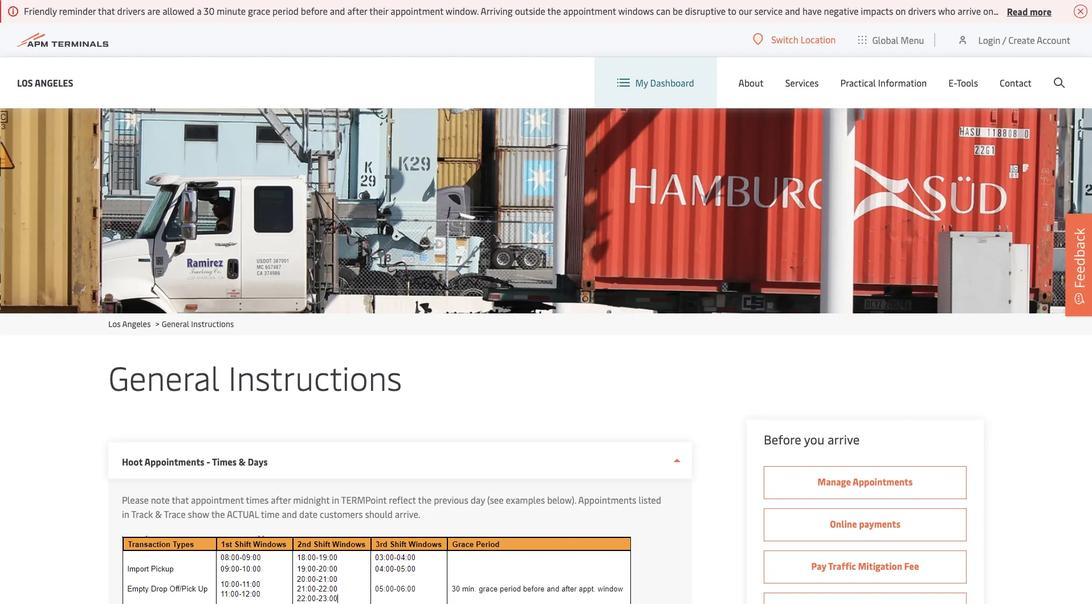Task type: locate. For each thing, give the bounding box(es) containing it.
before
[[764, 431, 801, 448]]

&
[[239, 455, 246, 468], [155, 508, 162, 520]]

that inside please note that appointment times after midnight in termpoint reflect the previous day (see examples below). appointments listed in track & trace show the actual time and date customers should arrive.
[[172, 494, 189, 506]]

times
[[246, 494, 269, 506]]

in left track
[[122, 508, 129, 520]]

0 horizontal spatial that
[[98, 5, 115, 17]]

that for please note that appointment times after midnight in termpoint reflect the previous day (see examples below). appointments listed in track & trace show the actual time and date customers should arrive.
[[172, 494, 189, 506]]

0 horizontal spatial &
[[155, 508, 162, 520]]

arrive
[[958, 5, 981, 17], [1068, 5, 1092, 17], [828, 431, 860, 448]]

1 horizontal spatial appointments
[[578, 494, 637, 506]]

and left have
[[785, 5, 800, 17]]

after
[[347, 5, 367, 17], [271, 494, 291, 506]]

0 horizontal spatial after
[[271, 494, 291, 506]]

in up customers
[[332, 494, 339, 506]]

1 horizontal spatial after
[[347, 5, 367, 17]]

1 horizontal spatial on
[[983, 5, 994, 17]]

and inside please note that appointment times after midnight in termpoint reflect the previous day (see examples below). appointments listed in track & trace show the actual time and date customers should arrive.
[[282, 508, 297, 520]]

and right before
[[330, 5, 345, 17]]

on right impacts
[[896, 5, 906, 17]]

contact
[[1000, 76, 1032, 89]]

services button
[[785, 57, 819, 108]]

impacts
[[861, 5, 893, 17]]

feedback button
[[1065, 214, 1092, 316]]

1 horizontal spatial and
[[330, 5, 345, 17]]

location
[[801, 33, 836, 46]]

1 vertical spatial los angeles link
[[108, 319, 151, 329]]

los for los angeles > general instructions
[[108, 319, 121, 329]]

0 horizontal spatial angeles
[[35, 76, 73, 89]]

friendly reminder that drivers are allowed a 30 minute grace period before and after their appointment window. arriving outside the appointment windows can be disruptive to our service and have negative impacts on drivers who arrive on time. drivers that arrive 
[[24, 5, 1092, 17]]

1 vertical spatial appointments
[[578, 494, 637, 506]]

1 horizontal spatial drivers
[[908, 5, 936, 17]]

days
[[248, 455, 268, 468]]

more
[[1030, 5, 1052, 17]]

after up time
[[271, 494, 291, 506]]

practical
[[840, 76, 876, 89]]

examples
[[506, 494, 545, 506]]

close alert image
[[1074, 5, 1088, 18]]

in
[[332, 494, 339, 506], [122, 508, 129, 520]]

login / create account link
[[957, 23, 1070, 56]]

hoot appointments - times & days element
[[108, 479, 692, 604]]

on
[[896, 5, 906, 17], [983, 5, 994, 17]]

2 horizontal spatial appointment
[[563, 5, 616, 17]]

1 vertical spatial after
[[271, 494, 291, 506]]

general down ">"
[[108, 355, 220, 400]]

arrive right who
[[958, 5, 981, 17]]

arrive up account
[[1068, 5, 1092, 17]]

please
[[122, 494, 149, 506]]

day
[[471, 494, 485, 506]]

appointment right the their
[[391, 5, 443, 17]]

2 horizontal spatial that
[[1049, 5, 1066, 17]]

los angeles link
[[17, 76, 73, 90], [108, 319, 151, 329]]

0 horizontal spatial los
[[17, 76, 33, 89]]

0 vertical spatial los angeles link
[[17, 76, 73, 90]]

pay
[[811, 560, 826, 572]]

los inside los angeles link
[[17, 76, 33, 89]]

0 horizontal spatial and
[[282, 508, 297, 520]]

windows
[[618, 5, 654, 17]]

0 horizontal spatial in
[[122, 508, 129, 520]]

0 horizontal spatial on
[[896, 5, 906, 17]]

arrive right you
[[828, 431, 860, 448]]

general right ">"
[[162, 319, 189, 329]]

1 horizontal spatial &
[[239, 455, 246, 468]]

my dashboard
[[635, 76, 694, 89]]

appointments left -
[[144, 455, 204, 468]]

reflect
[[389, 494, 416, 506]]

0 horizontal spatial the
[[211, 508, 225, 520]]

appointment up show
[[191, 494, 244, 506]]

e-
[[949, 76, 957, 89]]

note
[[151, 494, 170, 506]]

1 vertical spatial angeles
[[122, 319, 151, 329]]

& inside please note that appointment times after midnight in termpoint reflect the previous day (see examples below). appointments listed in track & trace show the actual time and date customers should arrive.
[[155, 508, 162, 520]]

1 horizontal spatial that
[[172, 494, 189, 506]]

1 horizontal spatial the
[[418, 494, 432, 506]]

below).
[[547, 494, 576, 506]]

global menu
[[872, 33, 924, 46]]

0 horizontal spatial appointment
[[191, 494, 244, 506]]

that up trace
[[172, 494, 189, 506]]

& left days
[[239, 455, 246, 468]]

and left date
[[282, 508, 297, 520]]

drivers left are
[[117, 5, 145, 17]]

0 vertical spatial appointments
[[144, 455, 204, 468]]

1 horizontal spatial in
[[332, 494, 339, 506]]

0 vertical spatial the
[[547, 5, 561, 17]]

the right reflect
[[418, 494, 432, 506]]

arriving
[[481, 5, 513, 17]]

on left time. in the right top of the page
[[983, 5, 994, 17]]

that left close alert image
[[1049, 5, 1066, 17]]

0 horizontal spatial los angeles link
[[17, 76, 73, 90]]

feedback
[[1070, 228, 1089, 288]]

and
[[330, 5, 345, 17], [785, 5, 800, 17], [282, 508, 297, 520]]

actual
[[227, 508, 259, 520]]

after left the their
[[347, 5, 367, 17]]

-
[[206, 455, 210, 468]]

who
[[938, 5, 955, 17]]

the
[[547, 5, 561, 17], [418, 494, 432, 506], [211, 508, 225, 520]]

login
[[978, 33, 1001, 46]]

about button
[[739, 57, 764, 108]]

0 horizontal spatial drivers
[[117, 5, 145, 17]]

practical information
[[840, 76, 927, 89]]

1 vertical spatial los
[[108, 319, 121, 329]]

appointments left listed
[[578, 494, 637, 506]]

trace
[[164, 508, 186, 520]]

0 vertical spatial los
[[17, 76, 33, 89]]

1 vertical spatial &
[[155, 508, 162, 520]]

0 horizontal spatial arrive
[[828, 431, 860, 448]]

angeles
[[35, 76, 73, 89], [122, 319, 151, 329]]

1 horizontal spatial angeles
[[122, 319, 151, 329]]

drivers
[[117, 5, 145, 17], [908, 5, 936, 17]]

(see
[[487, 494, 504, 506]]

read more button
[[1007, 4, 1052, 18]]

general
[[162, 319, 189, 329], [108, 355, 220, 400]]

2 horizontal spatial arrive
[[1068, 5, 1092, 17]]

that right reminder
[[98, 5, 115, 17]]

create
[[1008, 33, 1035, 46]]

account
[[1037, 33, 1070, 46]]

1 vertical spatial instructions
[[228, 355, 402, 400]]

termpoint
[[341, 494, 387, 506]]

contact button
[[1000, 57, 1032, 108]]

that for friendly reminder that drivers are allowed a 30 minute grace period before and after their appointment window. arriving outside the appointment windows can be disruptive to our service and have negative impacts on drivers who arrive on time. drivers that arrive 
[[98, 5, 115, 17]]

the right show
[[211, 508, 225, 520]]

0 vertical spatial angeles
[[35, 76, 73, 89]]

0 vertical spatial &
[[239, 455, 246, 468]]

please note that appointment times after midnight in termpoint reflect the previous day (see examples below). appointments listed in track & trace show the actual time and date customers should arrive.
[[122, 494, 661, 520]]

& down note
[[155, 508, 162, 520]]

0 horizontal spatial appointments
[[144, 455, 204, 468]]

appointment
[[391, 5, 443, 17], [563, 5, 616, 17], [191, 494, 244, 506]]

previous
[[434, 494, 468, 506]]

a
[[197, 5, 201, 17]]

los angeles
[[17, 76, 73, 89]]

before you arrive
[[764, 431, 860, 448]]

after inside please note that appointment times after midnight in termpoint reflect the previous day (see examples below). appointments listed in track & trace show the actual time and date customers should arrive.
[[271, 494, 291, 506]]

pay traffic mitigation fee
[[811, 560, 919, 572]]

2 horizontal spatial and
[[785, 5, 800, 17]]

the right outside
[[547, 5, 561, 17]]

1 horizontal spatial los angeles link
[[108, 319, 151, 329]]

drivers left who
[[908, 5, 936, 17]]

time.
[[996, 5, 1016, 17]]

appointments
[[144, 455, 204, 468], [578, 494, 637, 506]]

appointment left windows
[[563, 5, 616, 17]]

1 horizontal spatial los
[[108, 319, 121, 329]]



Task type: vqa. For each thing, say whether or not it's contained in the screenshot.
the offer,
no



Task type: describe. For each thing, give the bounding box(es) containing it.
1 drivers from the left
[[117, 5, 145, 17]]

2 horizontal spatial the
[[547, 5, 561, 17]]

tools
[[957, 76, 978, 89]]

period
[[272, 5, 299, 17]]

global menu button
[[847, 23, 936, 57]]

read more
[[1007, 5, 1052, 17]]

1 horizontal spatial appointment
[[391, 5, 443, 17]]

0 vertical spatial general
[[162, 319, 189, 329]]

our
[[739, 5, 752, 17]]

2 vertical spatial the
[[211, 508, 225, 520]]

1 vertical spatial the
[[418, 494, 432, 506]]

have
[[803, 5, 822, 17]]

switch location
[[771, 33, 836, 46]]

switch location button
[[753, 33, 836, 46]]

are
[[147, 5, 160, 17]]

disruptive
[[685, 5, 726, 17]]

should
[[365, 508, 393, 520]]

hoot
[[122, 455, 143, 468]]

be
[[673, 5, 683, 17]]

can
[[656, 5, 671, 17]]

show
[[188, 508, 209, 520]]

hoot appointments - times & days
[[122, 455, 268, 468]]

1 vertical spatial general
[[108, 355, 220, 400]]

230703 image
[[122, 536, 631, 604]]

track
[[131, 508, 153, 520]]

global
[[872, 33, 899, 46]]

my
[[635, 76, 648, 89]]

e-tools
[[949, 76, 978, 89]]

listed
[[639, 494, 661, 506]]

angeles for los angeles
[[35, 76, 73, 89]]

/
[[1003, 33, 1006, 46]]

grace
[[248, 5, 270, 17]]

appointments inside please note that appointment times after midnight in termpoint reflect the previous day (see examples below). appointments listed in track & trace show the actual time and date customers should arrive.
[[578, 494, 637, 506]]

my dashboard button
[[617, 57, 694, 108]]

practical information button
[[840, 57, 927, 108]]

customers
[[320, 508, 363, 520]]

midnight
[[293, 494, 330, 506]]

driver information image
[[0, 108, 1092, 314]]

los for los angeles
[[17, 76, 33, 89]]

outside
[[515, 5, 545, 17]]

time
[[261, 508, 280, 520]]

window.
[[446, 5, 479, 17]]

date
[[299, 508, 318, 520]]

angeles for los angeles > general instructions
[[122, 319, 151, 329]]

switch
[[771, 33, 798, 46]]

menu
[[901, 33, 924, 46]]

service
[[754, 5, 783, 17]]

1 horizontal spatial arrive
[[958, 5, 981, 17]]

appointment inside please note that appointment times after midnight in termpoint reflect the previous day (see examples below). appointments listed in track & trace show the actual time and date customers should arrive.
[[191, 494, 244, 506]]

2 on from the left
[[983, 5, 994, 17]]

1 on from the left
[[896, 5, 906, 17]]

their
[[369, 5, 388, 17]]

services
[[785, 76, 819, 89]]

arrive.
[[395, 508, 420, 520]]

mitigation
[[858, 560, 902, 572]]

reminder
[[59, 5, 96, 17]]

appointments inside hoot appointments - times & days dropdown button
[[144, 455, 204, 468]]

general instructions
[[108, 355, 402, 400]]

30
[[204, 5, 215, 17]]

traffic
[[828, 560, 856, 572]]

pay traffic mitigation fee link
[[764, 551, 967, 584]]

information
[[878, 76, 927, 89]]

friendly
[[24, 5, 57, 17]]

to
[[728, 5, 736, 17]]

0 vertical spatial instructions
[[191, 319, 234, 329]]

login / create account
[[978, 33, 1070, 46]]

fee
[[904, 560, 919, 572]]

allowed
[[163, 5, 195, 17]]

1 vertical spatial in
[[122, 508, 129, 520]]

before
[[301, 5, 328, 17]]

read
[[1007, 5, 1028, 17]]

hoot appointments - times & days button
[[108, 442, 692, 479]]

times
[[212, 455, 237, 468]]

los angeles > general instructions
[[108, 319, 234, 329]]

minute
[[217, 5, 246, 17]]

drivers
[[1018, 5, 1047, 17]]

negative
[[824, 5, 859, 17]]

>
[[155, 319, 160, 329]]

you
[[804, 431, 825, 448]]

0 vertical spatial in
[[332, 494, 339, 506]]

about
[[739, 76, 764, 89]]

& inside dropdown button
[[239, 455, 246, 468]]

0 vertical spatial after
[[347, 5, 367, 17]]

dashboard
[[650, 76, 694, 89]]

2 drivers from the left
[[908, 5, 936, 17]]



